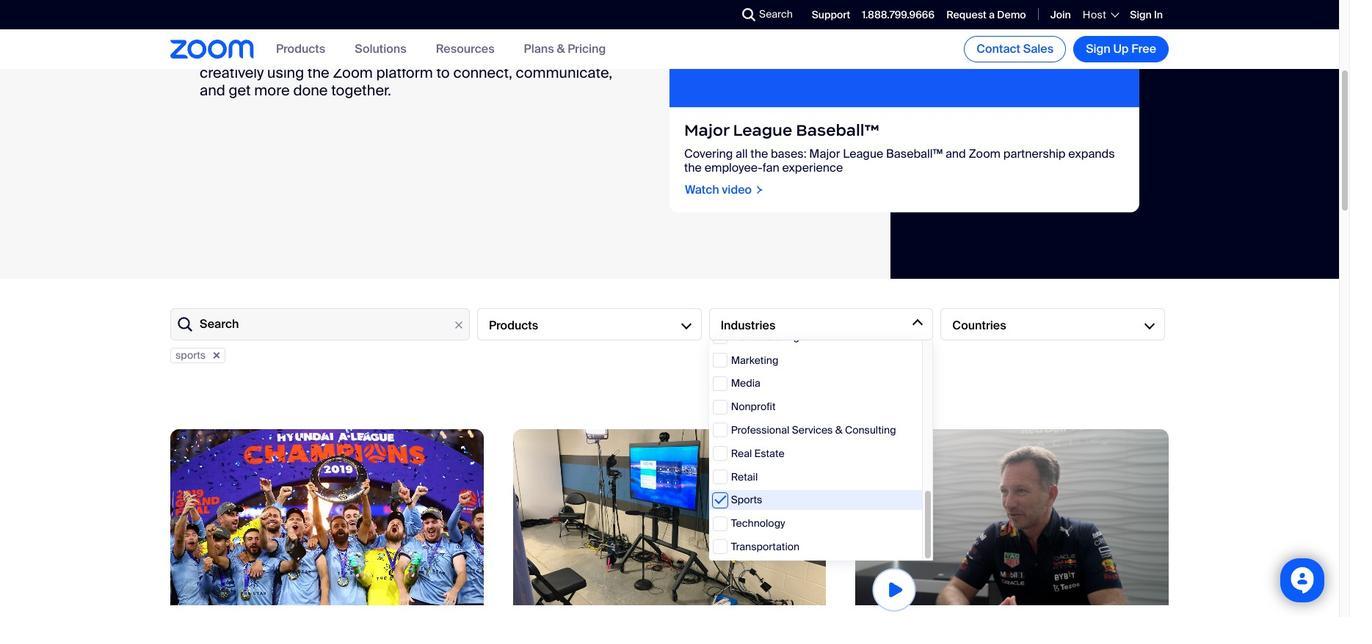 Task type: locate. For each thing, give the bounding box(es) containing it.
Search text field
[[170, 308, 470, 341]]

the right all
[[751, 146, 768, 161]]

support
[[812, 8, 851, 21]]

products
[[276, 41, 325, 57], [489, 318, 538, 333]]

1.888.799.9666
[[862, 8, 935, 21]]

0 horizontal spatial products button
[[276, 41, 325, 57]]

0 horizontal spatial league
[[733, 120, 792, 140]]

2 horizontal spatial the
[[751, 146, 768, 161]]

0 vertical spatial sign
[[1130, 8, 1152, 21]]

services
[[792, 424, 833, 437]]

expands
[[1069, 146, 1115, 161]]

sign inside sign up free link
[[1086, 41, 1111, 57]]

the inside reliable communication powers productive workforces. dive into real-world stories of how people and organizations are creatively using the zoom platform to connect, communicate, and get more done together.
[[308, 63, 330, 82]]

sign left in
[[1130, 8, 1152, 21]]

people
[[397, 45, 444, 64]]

0 horizontal spatial zoom
[[333, 63, 373, 82]]

real
[[731, 447, 752, 460]]

plans
[[524, 41, 554, 57]]

join
[[1051, 8, 1071, 21]]

1 vertical spatial sign
[[1086, 41, 1111, 57]]

& right services
[[835, 424, 843, 437]]

major right bases:
[[809, 146, 840, 161]]

0 horizontal spatial major
[[684, 120, 730, 140]]

1 horizontal spatial baseball™
[[886, 146, 943, 161]]

2 vertical spatial and
[[946, 146, 966, 161]]

support link
[[812, 8, 851, 21]]

watch
[[685, 182, 719, 197]]

organizations
[[477, 45, 568, 64]]

communicate,
[[516, 63, 613, 82]]

products up using
[[276, 41, 325, 57]]

the
[[308, 63, 330, 82], [751, 146, 768, 161], [684, 160, 702, 175]]

powers
[[367, 28, 416, 47]]

products inside dropdown button
[[489, 318, 538, 333]]

request a demo link
[[947, 8, 1026, 21]]

1 vertical spatial &
[[835, 424, 843, 437]]

the right using
[[308, 63, 330, 82]]

zoom inside reliable communication powers productive workforces. dive into real-world stories of how people and organizations are creatively using the zoom platform to connect, communicate, and get more done together.
[[333, 63, 373, 82]]

zoom
[[333, 63, 373, 82], [969, 146, 1001, 161]]

request
[[947, 8, 987, 21]]

1 horizontal spatial products button
[[477, 308, 702, 341]]

contact sales
[[977, 41, 1054, 57]]

1 vertical spatial products button
[[477, 308, 702, 341]]

1 vertical spatial and
[[200, 80, 225, 99]]

2 horizontal spatial and
[[946, 146, 966, 161]]

sign left the up
[[1086, 41, 1111, 57]]

0 horizontal spatial sign
[[1086, 41, 1111, 57]]

1 horizontal spatial products
[[489, 318, 538, 333]]

creatively
[[200, 63, 264, 82]]

technology
[[731, 517, 785, 530]]

manufacturing
[[731, 330, 800, 343]]

1 vertical spatial league
[[843, 146, 884, 161]]

sign in link
[[1130, 8, 1163, 21]]

major league baseball™ covering all the bases: major league baseball™ and zoom partnership expands the employee-fan experience watch video
[[684, 120, 1115, 197]]

zoom down solutions on the left of page
[[333, 63, 373, 82]]

&
[[557, 41, 565, 57], [835, 424, 843, 437]]

major
[[684, 120, 730, 140], [809, 146, 840, 161]]

1 horizontal spatial major
[[809, 146, 840, 161]]

platform
[[376, 63, 433, 82]]

search left support
[[759, 7, 793, 21]]

1 vertical spatial baseball™
[[886, 146, 943, 161]]

1 vertical spatial products
[[489, 318, 538, 333]]

0 horizontal spatial products
[[276, 41, 325, 57]]

pricing
[[568, 41, 606, 57]]

0 horizontal spatial and
[[200, 80, 225, 99]]

dive
[[576, 28, 606, 47]]

reliable communication powers productive workforces. dive into real-world stories of how people and organizations are creatively using the zoom platform to connect, communicate, and get more done together.
[[200, 28, 613, 99]]

together.
[[331, 80, 391, 99]]

baseball™
[[796, 120, 880, 140], [886, 146, 943, 161]]

video
[[722, 182, 752, 197]]

None search field
[[689, 3, 746, 26]]

sign for sign up free
[[1086, 41, 1111, 57]]

1 horizontal spatial and
[[448, 45, 473, 64]]

0 horizontal spatial baseball™
[[796, 120, 880, 140]]

and
[[448, 45, 473, 64], [200, 80, 225, 99], [946, 146, 966, 161]]

& right plans
[[557, 41, 565, 57]]

major up the covering
[[684, 120, 730, 140]]

retail
[[731, 470, 758, 484]]

more
[[254, 80, 290, 99]]

sports
[[731, 494, 762, 507]]

1.888.799.9666 link
[[862, 8, 935, 21]]

stories
[[300, 45, 346, 64]]

in
[[1154, 8, 1163, 21]]

1 horizontal spatial league
[[843, 146, 884, 161]]

0 vertical spatial zoom
[[333, 63, 373, 82]]

clear search image
[[451, 317, 467, 333]]

0 vertical spatial products
[[276, 41, 325, 57]]

1 horizontal spatial zoom
[[969, 146, 1001, 161]]

zoom left partnership
[[969, 146, 1001, 161]]

the up "watch" on the right top of page
[[684, 160, 702, 175]]

productive
[[420, 28, 492, 47]]

join link
[[1051, 8, 1071, 21]]

products right the clear search 'icon'
[[489, 318, 538, 333]]

0 horizontal spatial search
[[200, 317, 239, 332]]

search
[[759, 7, 793, 21], [200, 317, 239, 332]]

bases:
[[771, 146, 807, 161]]

1 vertical spatial search
[[200, 317, 239, 332]]

0 horizontal spatial the
[[308, 63, 330, 82]]

0 vertical spatial and
[[448, 45, 473, 64]]

1 vertical spatial zoom
[[969, 146, 1001, 161]]

consulting
[[845, 424, 896, 437]]

1 horizontal spatial sign
[[1130, 8, 1152, 21]]

solutions button
[[355, 41, 407, 57]]

industries button
[[709, 308, 934, 341]]

a
[[989, 8, 995, 21]]

0 vertical spatial &
[[557, 41, 565, 57]]

products button
[[276, 41, 325, 57], [477, 308, 702, 341]]

search image
[[742, 8, 756, 21], [742, 8, 756, 21]]

league
[[733, 120, 792, 140], [843, 146, 884, 161]]

1 horizontal spatial search
[[759, 7, 793, 21]]

partnership
[[1004, 146, 1066, 161]]

sports button
[[170, 348, 225, 363]]

1 vertical spatial major
[[809, 146, 840, 161]]

search up sports button
[[200, 317, 239, 332]]

sign
[[1130, 8, 1152, 21], [1086, 41, 1111, 57]]



Task type: vqa. For each thing, say whether or not it's contained in the screenshot.
the topmost *
no



Task type: describe. For each thing, give the bounding box(es) containing it.
marketing
[[731, 354, 779, 367]]

estate
[[755, 447, 785, 460]]

products for top products dropdown button
[[276, 41, 325, 57]]

of
[[349, 45, 363, 64]]

zoom logo image
[[170, 40, 254, 59]]

demo
[[997, 8, 1026, 21]]

world
[[260, 45, 296, 64]]

fan
[[763, 160, 780, 175]]

0 vertical spatial products button
[[276, 41, 325, 57]]

professional
[[731, 424, 790, 437]]

into
[[200, 45, 225, 64]]

0 vertical spatial major
[[684, 120, 730, 140]]

sign in
[[1130, 8, 1163, 21]]

reliable
[[200, 28, 254, 47]]

free
[[1132, 41, 1157, 57]]

request a demo
[[947, 8, 1026, 21]]

resources button
[[436, 41, 495, 57]]

sports
[[176, 349, 206, 362]]

contact sales link
[[964, 36, 1066, 62]]

and inside major league baseball™ covering all the bases: major league baseball™ and zoom partnership expands the employee-fan experience watch video
[[946, 146, 966, 161]]

host
[[1083, 8, 1107, 21]]

contact
[[977, 41, 1021, 57]]

0 horizontal spatial &
[[557, 41, 565, 57]]

get
[[229, 80, 251, 99]]

1 horizontal spatial &
[[835, 424, 843, 437]]

sales
[[1023, 41, 1054, 57]]

all
[[736, 146, 748, 161]]

plans & pricing
[[524, 41, 606, 57]]

connect,
[[453, 63, 512, 82]]

experience
[[782, 160, 843, 175]]

countries
[[953, 318, 1006, 333]]

0 vertical spatial baseball™
[[796, 120, 880, 140]]

major league baseball™ image
[[670, 0, 1140, 107]]

real-
[[229, 45, 260, 64]]

football federation australia image
[[170, 429, 484, 606]]

plans & pricing link
[[524, 41, 606, 57]]

industries
[[721, 318, 776, 333]]

countries button
[[941, 308, 1165, 341]]

how
[[366, 45, 394, 64]]

zoom inside major league baseball™ covering all the bases: major league baseball™ and zoom partnership expands the employee-fan experience watch video
[[969, 146, 1001, 161]]

are
[[572, 45, 593, 64]]

1 horizontal spatial the
[[684, 160, 702, 175]]

real estate
[[731, 447, 785, 460]]

host button
[[1083, 8, 1119, 21]]

0 vertical spatial search
[[759, 7, 793, 21]]

media
[[731, 377, 761, 390]]

watch video link
[[684, 182, 764, 198]]

sign up free link
[[1074, 36, 1169, 62]]

workforces.
[[495, 28, 573, 47]]

up
[[1114, 41, 1129, 57]]

sign for sign in
[[1130, 8, 1152, 21]]

nonprofit
[[731, 400, 776, 414]]

covering
[[684, 146, 733, 161]]

done
[[293, 80, 328, 99]]

resources
[[436, 41, 495, 57]]

communication
[[258, 28, 363, 47]]

employee-
[[705, 160, 763, 175]]

professional services & consulting
[[731, 424, 896, 437]]

solutions
[[355, 41, 407, 57]]

using
[[267, 63, 304, 82]]

nba image
[[513, 429, 826, 606]]

products for products dropdown button to the bottom
[[489, 318, 538, 333]]

sign up free
[[1086, 41, 1157, 57]]

transportation
[[731, 540, 800, 554]]

oracle red bull racing image
[[856, 429, 1169, 606]]

to
[[437, 63, 450, 82]]

0 vertical spatial league
[[733, 120, 792, 140]]



